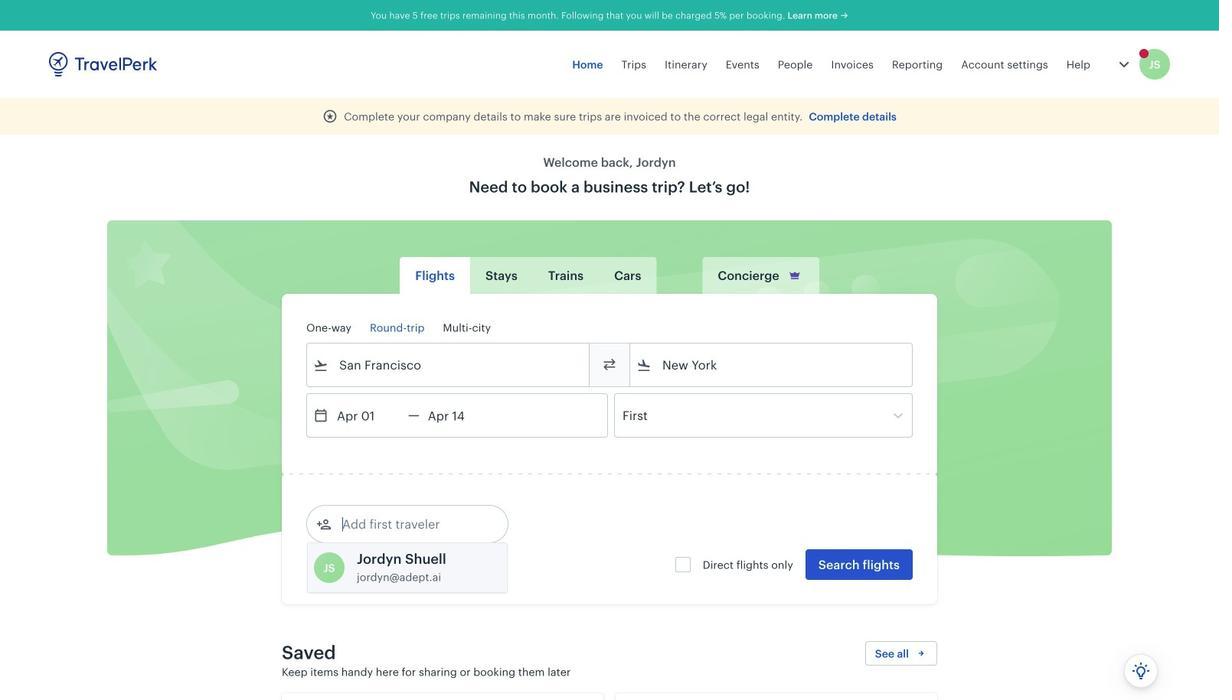 Task type: describe. For each thing, give the bounding box(es) containing it.
To search field
[[652, 353, 892, 378]]

Depart text field
[[329, 394, 408, 437]]

Return text field
[[419, 394, 499, 437]]



Task type: locate. For each thing, give the bounding box(es) containing it.
Add first traveler search field
[[332, 512, 491, 537]]

From search field
[[329, 353, 569, 378]]



Task type: vqa. For each thing, say whether or not it's contained in the screenshot.
Add first traveler search box at the left bottom of page
yes



